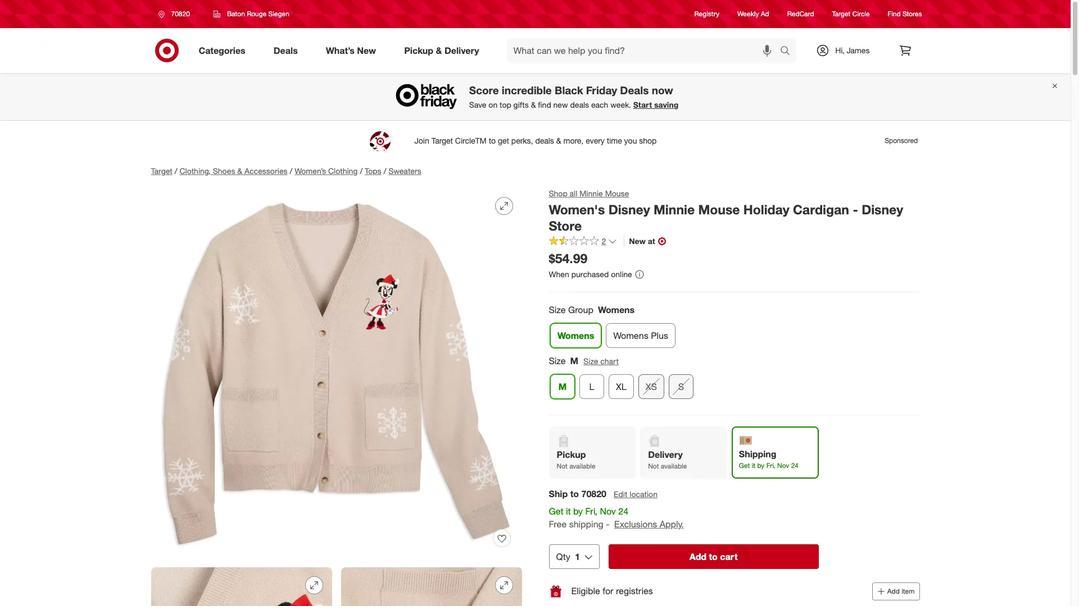 Task type: describe. For each thing, give the bounding box(es) containing it.
xl
[[616, 382, 626, 393]]

eligible
[[571, 586, 600, 598]]

it inside get it by fri, nov 24 free shipping - exclusions apply.
[[566, 506, 571, 518]]

get inside get it by fri, nov 24 free shipping - exclusions apply.
[[549, 506, 563, 518]]

women's
[[549, 202, 605, 217]]

pickup not available
[[557, 450, 595, 471]]

add to cart button
[[609, 545, 819, 570]]

women's
[[295, 166, 326, 176]]

shipping get it by fri, nov 24
[[739, 449, 799, 470]]

womens plus
[[613, 330, 668, 342]]

womens plus link
[[606, 324, 675, 348]]

weekly ad
[[737, 10, 769, 18]]

womens up womens plus link
[[598, 305, 635, 316]]

rouge
[[247, 10, 267, 18]]

What can we help you find? suggestions appear below search field
[[507, 38, 783, 63]]

ad
[[761, 10, 769, 18]]

shoes
[[213, 166, 235, 176]]

categories
[[199, 45, 245, 56]]

xs link
[[638, 375, 664, 400]]

purchased
[[571, 270, 609, 279]]

friday
[[586, 84, 617, 97]]

1 vertical spatial minnie
[[654, 202, 695, 217]]

new at
[[629, 237, 655, 246]]

get inside shipping get it by fri, nov 24
[[739, 462, 750, 470]]

redcard link
[[787, 9, 814, 19]]

gifts
[[513, 100, 529, 110]]

hi,
[[835, 46, 844, 55]]

to for cart
[[709, 552, 718, 563]]

apply.
[[660, 519, 684, 530]]

start
[[633, 100, 652, 110]]

exclusions apply. link
[[614, 519, 684, 530]]

pickup for not
[[557, 450, 586, 461]]

edit
[[614, 490, 627, 500]]

plus
[[651, 330, 668, 342]]

it inside shipping get it by fri, nov 24
[[752, 462, 755, 470]]

24 inside get it by fri, nov 24 free shipping - exclusions apply.
[[618, 506, 628, 518]]

score incredible black friday deals now save on top gifts & find new deals each week. start saving
[[469, 84, 678, 110]]

qty
[[556, 552, 570, 563]]

chart
[[600, 357, 619, 366]]

hi, james
[[835, 46, 870, 55]]

s
[[678, 382, 684, 393]]

by inside shipping get it by fri, nov 24
[[757, 462, 764, 470]]

group containing size group
[[548, 304, 920, 353]]

size for size group womens
[[549, 305, 566, 316]]

2 disney from the left
[[862, 202, 903, 217]]

baton rouge siegen
[[227, 10, 289, 18]]

1
[[575, 552, 580, 563]]

shop
[[549, 189, 567, 198]]

week.
[[610, 100, 631, 110]]

target for target circle
[[832, 10, 850, 18]]

advertisement region
[[142, 128, 929, 155]]

2 / from the left
[[290, 166, 292, 176]]

item
[[902, 588, 915, 596]]

not for delivery
[[648, 463, 659, 471]]

add to cart
[[689, 552, 738, 563]]

clothing
[[328, 166, 358, 176]]

ship
[[549, 489, 568, 500]]

incredible
[[502, 84, 552, 97]]

1 horizontal spatial new
[[629, 237, 646, 246]]

size m size chart
[[549, 356, 619, 367]]

s link
[[668, 375, 693, 400]]

0 horizontal spatial m
[[558, 382, 566, 393]]

l link
[[579, 375, 604, 400]]

find
[[538, 100, 551, 110]]

24 inside shipping get it by fri, nov 24
[[791, 462, 799, 470]]

score
[[469, 84, 499, 97]]

1 / from the left
[[175, 166, 177, 176]]

delivery inside delivery not available
[[648, 450, 683, 461]]

weekly ad link
[[737, 9, 769, 19]]

2 vertical spatial &
[[237, 166, 242, 176]]

size for size m size chart
[[549, 356, 566, 367]]

top
[[500, 100, 511, 110]]

available for delivery
[[661, 463, 687, 471]]

clothing, shoes & accessories link
[[180, 166, 287, 176]]

not for pickup
[[557, 463, 568, 471]]

online
[[611, 270, 632, 279]]

1 vertical spatial mouse
[[698, 202, 740, 217]]

edit location
[[614, 490, 657, 500]]

$54.99
[[549, 251, 587, 267]]

women&#39;s disney minnie mouse holiday cardigan - disney store, 3 of 5 image
[[341, 568, 522, 607]]

group containing size
[[548, 355, 920, 404]]

0 vertical spatial minnie
[[580, 189, 603, 198]]

on
[[489, 100, 497, 110]]

size group womens
[[549, 305, 635, 316]]

l
[[589, 382, 594, 393]]

exclusions
[[614, 519, 657, 530]]

m link
[[550, 375, 575, 400]]

registries
[[616, 586, 653, 598]]

pickup & delivery
[[404, 45, 479, 56]]

image gallery element
[[151, 188, 522, 607]]

when purchased online
[[549, 270, 632, 279]]

0 horizontal spatial deals
[[274, 45, 298, 56]]

add for add item
[[887, 588, 900, 596]]

add item
[[887, 588, 915, 596]]

deals inside "score incredible black friday deals now save on top gifts & find new deals each week. start saving"
[[620, 84, 649, 97]]

2
[[602, 237, 606, 246]]



Task type: vqa. For each thing, say whether or not it's contained in the screenshot.
first / from the right
yes



Task type: locate. For each thing, give the bounding box(es) containing it.
target inside the target circle link
[[832, 10, 850, 18]]

1 horizontal spatial 70820
[[581, 489, 606, 500]]

2 group from the top
[[548, 355, 920, 404]]

1 vertical spatial deals
[[620, 84, 649, 97]]

1 vertical spatial group
[[548, 355, 920, 404]]

sweaters link
[[388, 166, 421, 176]]

0 vertical spatial it
[[752, 462, 755, 470]]

1 horizontal spatial fri,
[[766, 462, 775, 470]]

add
[[689, 552, 706, 563], [887, 588, 900, 596]]

disney
[[608, 202, 650, 217], [862, 202, 903, 217]]

circle
[[852, 10, 870, 18]]

add item button
[[872, 583, 920, 601]]

delivery
[[444, 45, 479, 56], [648, 450, 683, 461]]

cart
[[720, 552, 738, 563]]

0 horizontal spatial minnie
[[580, 189, 603, 198]]

nov inside shipping get it by fri, nov 24
[[777, 462, 789, 470]]

registry
[[694, 10, 719, 18]]

1 horizontal spatial to
[[709, 552, 718, 563]]

it down shipping
[[752, 462, 755, 470]]

0 vertical spatial group
[[548, 304, 920, 353]]

1 horizontal spatial not
[[648, 463, 659, 471]]

0 vertical spatial fri,
[[766, 462, 775, 470]]

0 horizontal spatial delivery
[[444, 45, 479, 56]]

0 vertical spatial &
[[436, 45, 442, 56]]

1 horizontal spatial deals
[[620, 84, 649, 97]]

james
[[847, 46, 870, 55]]

2 link
[[549, 236, 617, 249]]

& inside "score incredible black friday deals now save on top gifts & find new deals each week. start saving"
[[531, 100, 536, 110]]

0 horizontal spatial new
[[357, 45, 376, 56]]

0 vertical spatial add
[[689, 552, 706, 563]]

- inside get it by fri, nov 24 free shipping - exclusions apply.
[[606, 519, 609, 530]]

fri, down shipping
[[766, 462, 775, 470]]

cardigan
[[793, 202, 849, 217]]

1 horizontal spatial delivery
[[648, 450, 683, 461]]

1 vertical spatial it
[[566, 506, 571, 518]]

tops
[[365, 166, 381, 176]]

0 vertical spatial deals
[[274, 45, 298, 56]]

- inside the shop all minnie mouse women's disney minnie mouse holiday cardigan - disney store
[[853, 202, 858, 217]]

get
[[739, 462, 750, 470], [549, 506, 563, 518]]

0 vertical spatial get
[[739, 462, 750, 470]]

1 available from the left
[[569, 463, 595, 471]]

0 vertical spatial 24
[[791, 462, 799, 470]]

store
[[549, 218, 582, 234]]

/ left tops link
[[360, 166, 363, 176]]

m down "womens" link
[[570, 356, 578, 367]]

0 horizontal spatial target
[[151, 166, 172, 176]]

/ right target link
[[175, 166, 177, 176]]

get up free
[[549, 506, 563, 518]]

target left clothing, at the top of the page
[[151, 166, 172, 176]]

qty 1
[[556, 552, 580, 563]]

nov
[[777, 462, 789, 470], [600, 506, 616, 518]]

&
[[436, 45, 442, 56], [531, 100, 536, 110], [237, 166, 242, 176]]

0 vertical spatial mouse
[[605, 189, 629, 198]]

ship to 70820
[[549, 489, 606, 500]]

0 horizontal spatial -
[[606, 519, 609, 530]]

new left at
[[629, 237, 646, 246]]

pickup inside 'pickup not available'
[[557, 450, 586, 461]]

1 vertical spatial pickup
[[557, 450, 586, 461]]

group
[[568, 305, 593, 316]]

1 horizontal spatial target
[[832, 10, 850, 18]]

womens
[[598, 305, 635, 316], [557, 330, 594, 342], [613, 330, 648, 342]]

deals down siegen
[[274, 45, 298, 56]]

womens for womens plus
[[613, 330, 648, 342]]

target circle
[[832, 10, 870, 18]]

0 horizontal spatial disney
[[608, 202, 650, 217]]

to left cart
[[709, 552, 718, 563]]

size left chart
[[583, 357, 598, 366]]

1 horizontal spatial get
[[739, 462, 750, 470]]

group
[[548, 304, 920, 353], [548, 355, 920, 404]]

black
[[555, 84, 583, 97]]

fri, inside shipping get it by fri, nov 24
[[766, 462, 775, 470]]

0 horizontal spatial to
[[570, 489, 579, 500]]

0 horizontal spatial &
[[237, 166, 242, 176]]

to right ship
[[570, 489, 579, 500]]

search button
[[775, 38, 802, 65]]

1 vertical spatial target
[[151, 166, 172, 176]]

0 horizontal spatial pickup
[[404, 45, 433, 56]]

not up "location"
[[648, 463, 659, 471]]

deals
[[274, 45, 298, 56], [620, 84, 649, 97]]

pickup for &
[[404, 45, 433, 56]]

mouse left holiday
[[698, 202, 740, 217]]

minnie
[[580, 189, 603, 198], [654, 202, 695, 217]]

0 vertical spatial nov
[[777, 462, 789, 470]]

at
[[648, 237, 655, 246]]

clothing,
[[180, 166, 211, 176]]

not inside delivery not available
[[648, 463, 659, 471]]

find stores
[[888, 10, 922, 18]]

1 vertical spatial add
[[887, 588, 900, 596]]

fri,
[[766, 462, 775, 470], [585, 506, 597, 518]]

1 horizontal spatial available
[[661, 463, 687, 471]]

2 horizontal spatial &
[[531, 100, 536, 110]]

0 vertical spatial by
[[757, 462, 764, 470]]

1 not from the left
[[557, 463, 568, 471]]

1 horizontal spatial disney
[[862, 202, 903, 217]]

what's new
[[326, 45, 376, 56]]

now
[[652, 84, 673, 97]]

sweaters
[[388, 166, 421, 176]]

-
[[853, 202, 858, 217], [606, 519, 609, 530]]

70820 button
[[151, 4, 202, 24]]

1 horizontal spatial by
[[757, 462, 764, 470]]

1 vertical spatial nov
[[600, 506, 616, 518]]

0 vertical spatial delivery
[[444, 45, 479, 56]]

0 horizontal spatial mouse
[[605, 189, 629, 198]]

0 horizontal spatial nov
[[600, 506, 616, 518]]

search
[[775, 46, 802, 57]]

new
[[553, 100, 568, 110]]

available inside 'pickup not available'
[[569, 463, 595, 471]]

1 vertical spatial fri,
[[585, 506, 597, 518]]

0 vertical spatial 70820
[[171, 10, 190, 18]]

1 horizontal spatial m
[[570, 356, 578, 367]]

target left "circle" at right top
[[832, 10, 850, 18]]

get it by fri, nov 24 free shipping - exclusions apply.
[[549, 506, 684, 530]]

0 horizontal spatial not
[[557, 463, 568, 471]]

each
[[591, 100, 608, 110]]

categories link
[[189, 38, 259, 63]]

mouse
[[605, 189, 629, 198], [698, 202, 740, 217]]

0 vertical spatial to
[[570, 489, 579, 500]]

tops link
[[365, 166, 381, 176]]

1 horizontal spatial &
[[436, 45, 442, 56]]

1 group from the top
[[548, 304, 920, 353]]

4 / from the left
[[384, 166, 386, 176]]

- right cardigan
[[853, 202, 858, 217]]

1 horizontal spatial mouse
[[698, 202, 740, 217]]

deals up "start"
[[620, 84, 649, 97]]

women's clothing link
[[295, 166, 358, 176]]

1 horizontal spatial nov
[[777, 462, 789, 470]]

m left l link
[[558, 382, 566, 393]]

available for pickup
[[569, 463, 595, 471]]

0 horizontal spatial by
[[573, 506, 583, 518]]

edit location button
[[613, 489, 658, 501]]

to
[[570, 489, 579, 500], [709, 552, 718, 563]]

target circle link
[[832, 9, 870, 19]]

0 horizontal spatial available
[[569, 463, 595, 471]]

delivery not available
[[648, 450, 687, 471]]

size inside 'size m size chart'
[[583, 357, 598, 366]]

pickup & delivery link
[[395, 38, 493, 63]]

minnie right all
[[580, 189, 603, 198]]

1 vertical spatial 24
[[618, 506, 628, 518]]

0 vertical spatial pickup
[[404, 45, 433, 56]]

get down shipping
[[739, 462, 750, 470]]

new right what's
[[357, 45, 376, 56]]

1 vertical spatial &
[[531, 100, 536, 110]]

find stores link
[[888, 9, 922, 19]]

stores
[[903, 10, 922, 18]]

womens down the group
[[557, 330, 594, 342]]

0 horizontal spatial 70820
[[171, 10, 190, 18]]

what's new link
[[316, 38, 390, 63]]

0 vertical spatial m
[[570, 356, 578, 367]]

free
[[549, 519, 567, 530]]

add for add to cart
[[689, 552, 706, 563]]

1 horizontal spatial -
[[853, 202, 858, 217]]

1 disney from the left
[[608, 202, 650, 217]]

size chart button
[[583, 356, 619, 368]]

not up ship
[[557, 463, 568, 471]]

by
[[757, 462, 764, 470], [573, 506, 583, 518]]

1 horizontal spatial pickup
[[557, 450, 586, 461]]

70820 inside dropdown button
[[171, 10, 190, 18]]

target for target / clothing, shoes & accessories / women's clothing / tops / sweaters
[[151, 166, 172, 176]]

new
[[357, 45, 376, 56], [629, 237, 646, 246]]

size up m link
[[549, 356, 566, 367]]

delivery up 'score'
[[444, 45, 479, 56]]

save
[[469, 100, 486, 110]]

to inside add to cart button
[[709, 552, 718, 563]]

delivery up "location"
[[648, 450, 683, 461]]

mouse right all
[[605, 189, 629, 198]]

location
[[630, 490, 657, 500]]

1 vertical spatial delivery
[[648, 450, 683, 461]]

shop all minnie mouse women's disney minnie mouse holiday cardigan - disney store
[[549, 189, 903, 234]]

1 vertical spatial to
[[709, 552, 718, 563]]

holiday
[[743, 202, 789, 217]]

/ right tops link
[[384, 166, 386, 176]]

0 vertical spatial -
[[853, 202, 858, 217]]

pickup
[[404, 45, 433, 56], [557, 450, 586, 461]]

deals link
[[264, 38, 312, 63]]

to for 70820
[[570, 489, 579, 500]]

available inside delivery not available
[[661, 463, 687, 471]]

1 vertical spatial new
[[629, 237, 646, 246]]

redcard
[[787, 10, 814, 18]]

find
[[888, 10, 901, 18]]

m
[[570, 356, 578, 367], [558, 382, 566, 393]]

size left the group
[[549, 305, 566, 316]]

2 available from the left
[[661, 463, 687, 471]]

- right the shipping
[[606, 519, 609, 530]]

fri, up the shipping
[[585, 506, 597, 518]]

nov inside get it by fri, nov 24 free shipping - exclusions apply.
[[600, 506, 616, 518]]

70820 left baton
[[171, 10, 190, 18]]

saving
[[654, 100, 678, 110]]

1 vertical spatial m
[[558, 382, 566, 393]]

0 horizontal spatial 24
[[618, 506, 628, 518]]

/ left women's
[[290, 166, 292, 176]]

3 / from the left
[[360, 166, 363, 176]]

0 horizontal spatial it
[[566, 506, 571, 518]]

womens link
[[550, 324, 601, 348]]

fri, inside get it by fri, nov 24 free shipping - exclusions apply.
[[585, 506, 597, 518]]

add left cart
[[689, 552, 706, 563]]

1 horizontal spatial add
[[887, 588, 900, 596]]

deals
[[570, 100, 589, 110]]

by up the shipping
[[573, 506, 583, 518]]

0 horizontal spatial fri,
[[585, 506, 597, 518]]

1 vertical spatial 70820
[[581, 489, 606, 500]]

1 horizontal spatial minnie
[[654, 202, 695, 217]]

shipping
[[739, 449, 776, 460]]

1 horizontal spatial it
[[752, 462, 755, 470]]

not inside 'pickup not available'
[[557, 463, 568, 471]]

70820 left the edit
[[581, 489, 606, 500]]

xs
[[645, 382, 657, 393]]

1 vertical spatial get
[[549, 506, 563, 518]]

target / clothing, shoes & accessories / women's clothing / tops / sweaters
[[151, 166, 421, 176]]

minnie up at
[[654, 202, 695, 217]]

by down shipping
[[757, 462, 764, 470]]

24
[[791, 462, 799, 470], [618, 506, 628, 518]]

1 vertical spatial -
[[606, 519, 609, 530]]

2 not from the left
[[648, 463, 659, 471]]

0 vertical spatial target
[[832, 10, 850, 18]]

registry link
[[694, 9, 719, 19]]

womens for "womens" link
[[557, 330, 594, 342]]

by inside get it by fri, nov 24 free shipping - exclusions apply.
[[573, 506, 583, 518]]

0 horizontal spatial add
[[689, 552, 706, 563]]

1 horizontal spatial 24
[[791, 462, 799, 470]]

accessories
[[245, 166, 287, 176]]

women&#39;s disney minnie mouse holiday cardigan - disney store, 2 of 5 image
[[151, 568, 332, 607]]

/
[[175, 166, 177, 176], [290, 166, 292, 176], [360, 166, 363, 176], [384, 166, 386, 176]]

it up free
[[566, 506, 571, 518]]

0 vertical spatial new
[[357, 45, 376, 56]]

add left item
[[887, 588, 900, 596]]

women&#39;s disney minnie mouse holiday cardigan - disney store, 1 of 5 image
[[151, 188, 522, 559]]

1 vertical spatial by
[[573, 506, 583, 518]]

0 horizontal spatial get
[[549, 506, 563, 518]]

womens left plus on the right of the page
[[613, 330, 648, 342]]



